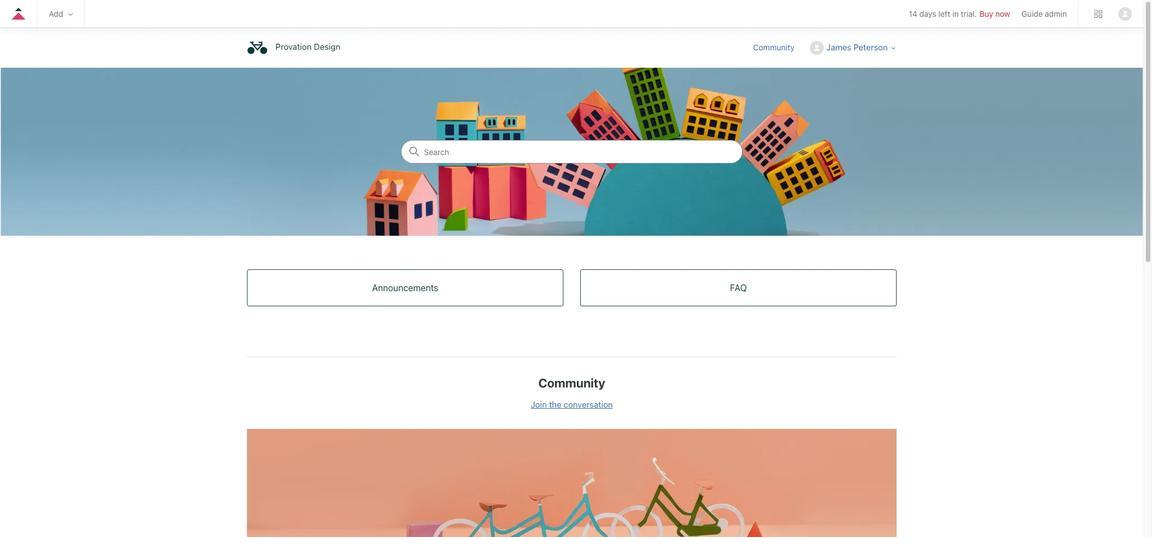 Task type: vqa. For each thing, say whether or not it's contained in the screenshot.
the now at the top right of the page
yes



Task type: describe. For each thing, give the bounding box(es) containing it.
add button
[[49, 9, 73, 18]]

conversation
[[564, 399, 613, 410]]

guide admin link
[[1022, 9, 1067, 18]]

provation design link
[[247, 38, 346, 58]]

now
[[996, 9, 1011, 19]]

14
[[909, 9, 918, 19]]

guide admin
[[1022, 9, 1067, 18]]

admin
[[1045, 9, 1067, 18]]

left
[[939, 9, 951, 19]]

provation design help center home page image
[[247, 38, 268, 58]]

in
[[953, 9, 959, 19]]

buy
[[980, 9, 994, 19]]

community inside main content
[[539, 376, 605, 390]]

guide
[[1022, 9, 1043, 18]]

peterson
[[854, 42, 888, 52]]

zendesk products image
[[1095, 10, 1103, 18]]

add
[[49, 9, 63, 18]]

provation
[[276, 42, 312, 52]]

james
[[827, 42, 852, 52]]

announcements
[[372, 283, 438, 293]]

james peterson
[[827, 42, 888, 52]]



Task type: locate. For each thing, give the bounding box(es) containing it.
join the conversation
[[531, 399, 613, 410]]

navigation
[[0, 0, 1144, 31]]

1 vertical spatial community
[[539, 376, 605, 390]]

14 days left in trial. buy now
[[909, 9, 1011, 19]]

trial.
[[961, 9, 977, 19]]

design
[[314, 42, 341, 52]]

provation design
[[276, 42, 341, 52]]

join
[[531, 399, 547, 410]]

0 horizontal spatial community
[[539, 376, 605, 390]]

community link
[[753, 41, 806, 53]]

faq
[[730, 283, 747, 293]]

None search field
[[401, 140, 743, 164]]

user avatar image
[[1119, 7, 1132, 20]]

community
[[753, 42, 795, 52], [539, 376, 605, 390]]

0 vertical spatial community
[[753, 42, 795, 52]]

james peterson button
[[810, 41, 897, 55]]

navigation containing add
[[0, 0, 1144, 31]]

announcements link
[[248, 270, 563, 306]]

buy now link
[[980, 9, 1011, 19]]

faq link
[[581, 270, 896, 306]]

community main content
[[0, 68, 1144, 537]]

join the conversation link
[[531, 399, 613, 410]]

1 horizontal spatial community
[[753, 42, 795, 52]]

Search search field
[[402, 141, 742, 163]]

the
[[549, 399, 562, 410]]

days
[[920, 9, 937, 19]]



